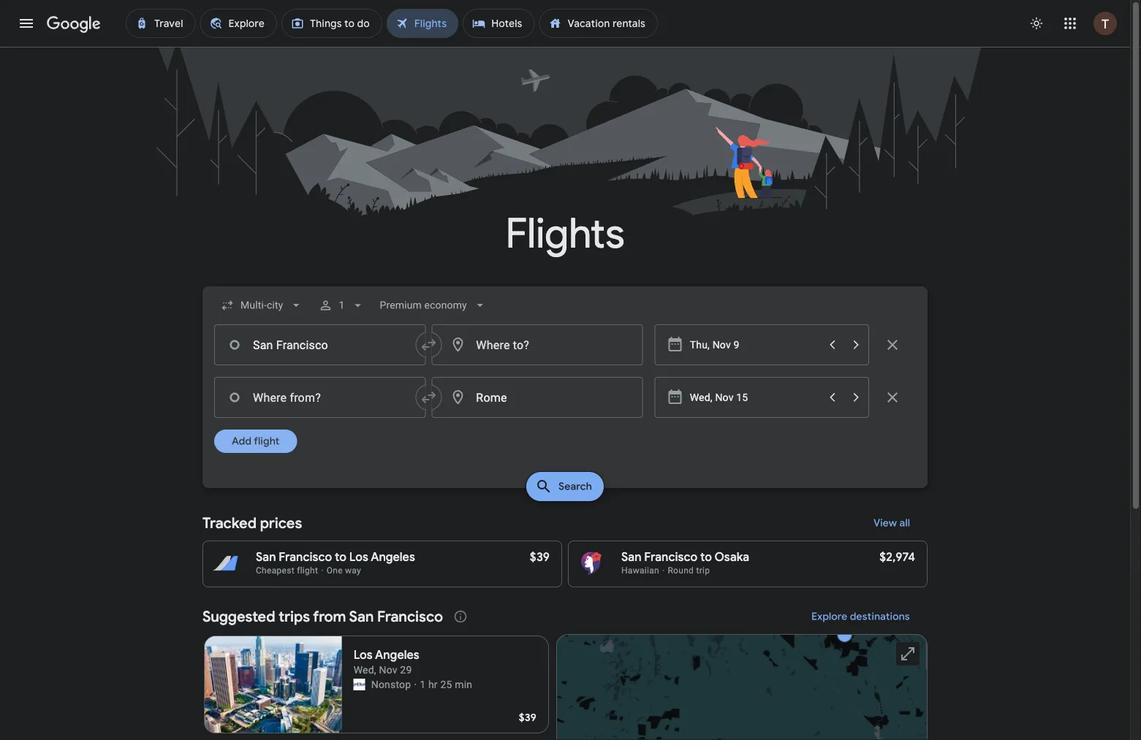 Task type: locate. For each thing, give the bounding box(es) containing it.
francisco
[[279, 550, 332, 565], [645, 550, 698, 565], [377, 608, 443, 626]]

0 vertical spatial $39
[[530, 550, 550, 565]]

1 vertical spatial $39
[[519, 712, 537, 725]]

0 horizontal spatial san
[[256, 550, 276, 565]]

2974 US dollars text field
[[880, 550, 916, 565]]

los
[[349, 550, 368, 565], [354, 648, 373, 663]]

francisco inside region
[[377, 608, 443, 626]]

1 vertical spatial flight
[[297, 566, 318, 576]]

francisco up los angeles wed, nov 29
[[377, 608, 443, 626]]

1 horizontal spatial san
[[349, 608, 374, 626]]

los up wed,
[[354, 648, 373, 663]]

Departure text field
[[690, 325, 820, 365], [690, 378, 820, 418]]

suggested trips from san francisco
[[203, 608, 443, 626]]

to up the trip at the bottom right of page
[[701, 550, 712, 565]]

search button
[[527, 472, 604, 502]]

san up hawaiian
[[622, 550, 642, 565]]

2 to from the left
[[701, 550, 712, 565]]

flight left one
[[297, 566, 318, 576]]

 image inside suggested trips from san francisco region
[[414, 678, 417, 693]]

1 vertical spatial 1
[[420, 679, 426, 691]]

2 horizontal spatial francisco
[[645, 550, 698, 565]]

san inside suggested trips from san francisco region
[[349, 608, 374, 626]]

1 horizontal spatial 1
[[420, 679, 426, 691]]

1 hr 25 min
[[420, 679, 473, 691]]

None field
[[214, 293, 310, 319], [374, 293, 493, 319], [214, 293, 310, 319], [374, 293, 493, 319]]

main menu image
[[18, 15, 35, 32]]

1 to from the left
[[335, 550, 347, 565]]

0 horizontal spatial 1
[[339, 299, 345, 312]]

1 horizontal spatial flight
[[297, 566, 318, 576]]

san right 'from'
[[349, 608, 374, 626]]

0 horizontal spatial to
[[335, 550, 347, 565]]

flight right "add"
[[254, 435, 280, 448]]

0 horizontal spatial francisco
[[279, 550, 332, 565]]

1 vertical spatial los
[[354, 648, 373, 663]]

1 for 1 hr 25 min
[[420, 679, 426, 691]]

1 horizontal spatial to
[[701, 550, 712, 565]]

2 departure text field from the top
[[690, 378, 820, 418]]

29
[[400, 664, 412, 676]]

None text field
[[214, 325, 426, 366]]

all
[[900, 517, 911, 530]]

1
[[339, 299, 345, 312], [420, 679, 426, 691]]

0 vertical spatial flight
[[254, 435, 280, 448]]

view all
[[874, 517, 911, 530]]

round trip
[[668, 566, 710, 576]]

1 horizontal spatial francisco
[[377, 608, 443, 626]]

 image
[[414, 678, 417, 693]]

flight for add flight
[[254, 435, 280, 448]]

1 inside suggested trips from san francisco region
[[420, 679, 426, 691]]

1 button
[[313, 288, 371, 323]]

suggested
[[203, 608, 275, 626]]

prices
[[260, 514, 302, 533]]

san up 'cheapest'
[[256, 550, 276, 565]]

1 vertical spatial angeles
[[375, 648, 420, 663]]

jetblue image
[[354, 679, 365, 691]]

flight for cheapest flight
[[297, 566, 318, 576]]

flight inside tracked prices region
[[297, 566, 318, 576]]

0 vertical spatial angeles
[[371, 550, 415, 565]]

1 vertical spatial departure text field
[[690, 378, 820, 418]]

san
[[256, 550, 276, 565], [622, 550, 642, 565], [349, 608, 374, 626]]

flight
[[254, 435, 280, 448], [297, 566, 318, 576]]

1 for 1
[[339, 299, 345, 312]]

$39
[[530, 550, 550, 565], [519, 712, 537, 725]]

destinations
[[850, 611, 911, 624]]

francisco for osaka
[[645, 550, 698, 565]]

to
[[335, 550, 347, 565], [701, 550, 712, 565]]

angeles
[[371, 550, 415, 565], [375, 648, 420, 663]]

add flight button
[[214, 430, 297, 453]]

angeles inside los angeles wed, nov 29
[[375, 648, 420, 663]]

2 horizontal spatial san
[[622, 550, 642, 565]]

0 vertical spatial 1
[[339, 299, 345, 312]]

$39 inside suggested trips from san francisco region
[[519, 712, 537, 725]]

0 vertical spatial departure text field
[[690, 325, 820, 365]]

0 horizontal spatial flight
[[254, 435, 280, 448]]

Where to? text field
[[432, 325, 643, 366]]

san for san francisco to los angeles
[[256, 550, 276, 565]]

los up way
[[349, 550, 368, 565]]

None text field
[[432, 377, 643, 418]]

 image
[[663, 566, 665, 576]]

1 departure text field from the top
[[690, 325, 820, 365]]

$39 for $39 text box
[[519, 712, 537, 725]]

cheapest
[[256, 566, 295, 576]]

nov
[[379, 664, 398, 676]]

search
[[559, 480, 592, 494]]

$39 inside tracked prices region
[[530, 550, 550, 565]]

explore destinations
[[812, 611, 911, 624]]

to up one way
[[335, 550, 347, 565]]

from
[[313, 608, 346, 626]]

0 vertical spatial los
[[349, 550, 368, 565]]

1 inside 1 popup button
[[339, 299, 345, 312]]

francisco up cheapest flight
[[279, 550, 332, 565]]

francisco up round
[[645, 550, 698, 565]]

flight inside button
[[254, 435, 280, 448]]



Task type: vqa. For each thing, say whether or not it's contained in the screenshot.
EXPLORE at right bottom
yes



Task type: describe. For each thing, give the bounding box(es) containing it.
Flight search field
[[191, 287, 940, 506]]

round
[[668, 566, 694, 576]]

los angeles wed, nov 29
[[354, 648, 420, 676]]

$39 for 39 us dollars text field
[[530, 550, 550, 565]]

trips
[[279, 608, 310, 626]]

add flight
[[232, 435, 280, 448]]

cheapest flight
[[256, 566, 318, 576]]

add
[[232, 435, 252, 448]]

39 US dollars text field
[[519, 712, 537, 725]]

39 US dollars text field
[[530, 550, 550, 565]]

hawaiian
[[622, 566, 660, 576]]

osaka
[[715, 550, 750, 565]]

tracked prices
[[203, 514, 302, 533]]

los inside tracked prices region
[[349, 550, 368, 565]]

remove flight from san francisco on thu, nov 9 image
[[884, 336, 902, 354]]

san for san francisco to osaka
[[622, 550, 642, 565]]

remove flight to rome on wed, nov 15 image
[[884, 389, 902, 407]]

one way
[[327, 566, 361, 576]]

suggested trips from san francisco region
[[203, 600, 928, 741]]

san francisco to los angeles
[[256, 550, 415, 565]]

departure text field for the remove flight to rome on wed, nov 15 image
[[690, 378, 820, 418]]

change appearance image
[[1019, 6, 1055, 41]]

wed,
[[354, 664, 376, 676]]

to for osaka
[[701, 550, 712, 565]]

to for los
[[335, 550, 347, 565]]

Where from? text field
[[214, 377, 426, 418]]

explore
[[812, 611, 848, 624]]

departure text field for remove flight from san francisco on thu, nov 9 image
[[690, 325, 820, 365]]

los inside los angeles wed, nov 29
[[354, 648, 373, 663]]

min
[[455, 679, 473, 691]]

trip
[[697, 566, 710, 576]]

 image inside tracked prices region
[[663, 566, 665, 576]]

nonstop
[[371, 679, 411, 691]]

$2,974
[[880, 550, 916, 565]]

one
[[327, 566, 343, 576]]

angeles inside tracked prices region
[[371, 550, 415, 565]]

flights
[[506, 208, 625, 260]]

tracked
[[203, 514, 257, 533]]

san francisco to osaka
[[622, 550, 750, 565]]

way
[[345, 566, 361, 576]]

view
[[874, 517, 897, 530]]

25
[[441, 679, 452, 691]]

explore destinations button
[[794, 600, 928, 635]]

hr
[[428, 679, 438, 691]]

francisco for los
[[279, 550, 332, 565]]

tracked prices region
[[203, 506, 928, 588]]



